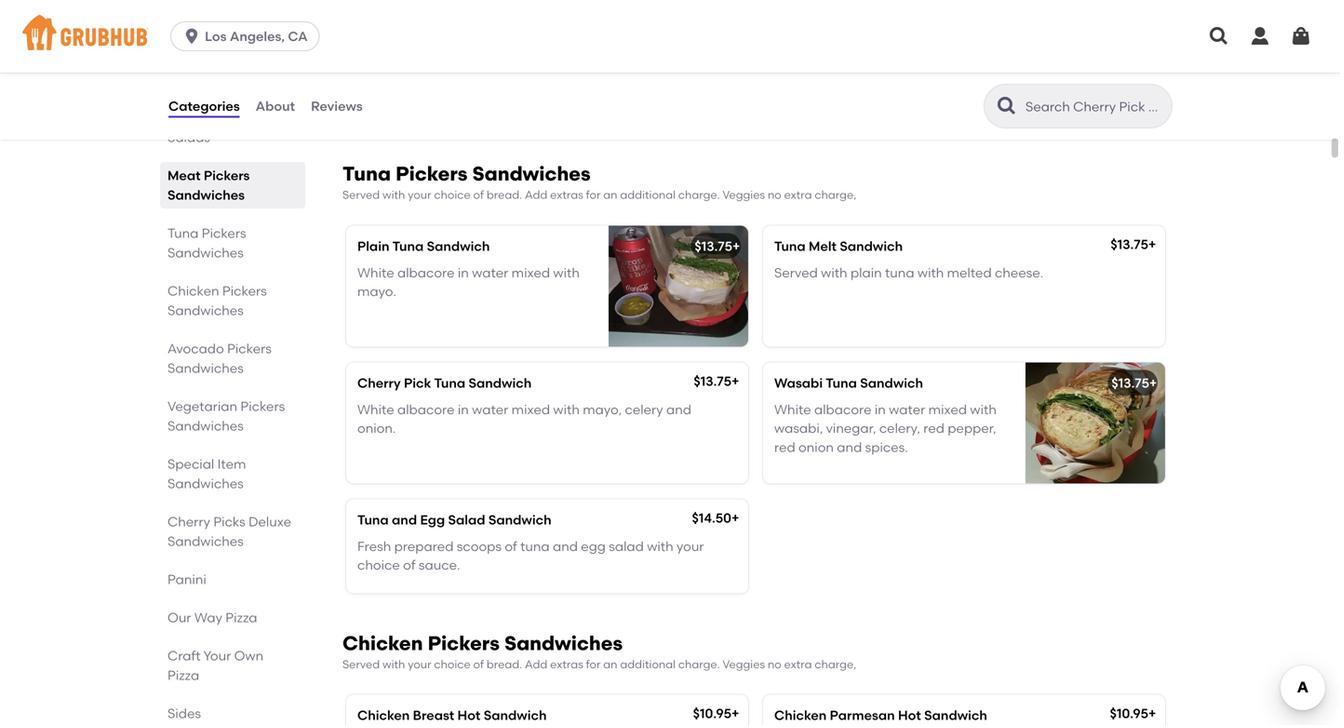 Task type: vqa. For each thing, say whether or not it's contained in the screenshot.
the topmost Rice
no



Task type: describe. For each thing, give the bounding box(es) containing it.
served with sliced chicken breast, avocado, cucumbers, feta cheese and tossed with balsamic vinegar dressing on ciabatta bread. button
[[763, 12, 1166, 123]]

additional for tuna pickers sandwiches
[[620, 188, 676, 202]]

tuna inside tuna pickers sandwiches served with your choice of bread. add extras for an additional charge. veggies no extra charge,
[[343, 162, 391, 186]]

of right scoops at the bottom left of page
[[505, 538, 517, 554]]

main navigation navigation
[[0, 0, 1341, 73]]

Search Cherry Pick Cafe search field
[[1024, 98, 1167, 115]]

$14.50
[[692, 510, 732, 526]]

onion.
[[358, 420, 396, 436]]

plain
[[358, 238, 390, 254]]

mixed for cherry pick tuna sandwich
[[512, 401, 550, 417]]

choice for chicken
[[434, 658, 471, 671]]

about button
[[255, 73, 296, 140]]

charge, for tuna pickers sandwiches
[[815, 188, 857, 202]]

1 vertical spatial red
[[775, 439, 796, 455]]

an for tuna pickers sandwiches
[[604, 188, 618, 202]]

breast
[[413, 708, 454, 724]]

categories button
[[168, 73, 241, 140]]

and inside fresh prepared scoops of tuna and egg salad with your choice of sauce.
[[553, 538, 578, 554]]

additional for chicken pickers sandwiches
[[620, 658, 676, 671]]

mayo.
[[358, 284, 396, 299]]

scoops
[[457, 538, 502, 554]]

with inside white albacore in water mixed with mayo, celery and onion.
[[553, 401, 580, 417]]

your
[[203, 648, 231, 664]]

1 horizontal spatial svg image
[[1208, 25, 1231, 47]]

sandwiches for chicken pickers sandwiches served with your choice of bread. add extras for an additional charge. veggies no extra charge,
[[505, 632, 623, 655]]

balsamic
[[954, 70, 1013, 86]]

avocado,
[[990, 51, 1050, 67]]

breast,
[[943, 51, 987, 67]]

sandwiches for vegetarian pickers sandwiches
[[168, 418, 244, 434]]

our
[[168, 610, 191, 626]]

chicken for chicken pickers sandwiches
[[168, 283, 219, 299]]

your for tuna pickers sandwiches
[[408, 188, 432, 202]]

white albacore in water mixed with mayo.
[[358, 265, 580, 299]]

albacore for wasabi
[[815, 401, 872, 417]]

egg
[[420, 512, 445, 528]]

dressing
[[1066, 70, 1119, 86]]

angeles,
[[230, 28, 285, 44]]

melted
[[947, 265, 992, 280]]

tuna and egg salad sandwich
[[358, 512, 552, 528]]

veggies for chicken pickers sandwiches
[[723, 658, 765, 671]]

in for wasabi tuna sandwich
[[875, 401, 886, 417]]

veggies for tuna pickers sandwiches
[[723, 188, 765, 202]]

with inside white albacore in water mixed with wasabi, vinegar, celery, red pepper, red onion and spices.
[[971, 401, 997, 417]]

0 vertical spatial red
[[924, 420, 945, 436]]

cheese.
[[995, 265, 1044, 280]]

extras for tuna pickers sandwiches
[[550, 188, 584, 202]]

charge, for chicken pickers sandwiches
[[815, 658, 857, 671]]

extra for chicken pickers sandwiches
[[784, 658, 812, 671]]

sauce.
[[419, 557, 460, 573]]

tuna right wasabi on the bottom
[[826, 375, 857, 391]]

categories
[[169, 98, 240, 114]]

in for cherry pick tuna sandwich
[[458, 401, 469, 417]]

served inside 'chicken pickers sandwiches served with your choice of bread. add extras for an additional charge. veggies no extra charge,'
[[343, 658, 380, 671]]

your inside fresh prepared scoops of tuna and egg salad with your choice of sauce.
[[677, 538, 704, 554]]

white albacore in water mixed with wasabi, vinegar, celery, red pepper, red onion and spices.
[[775, 401, 997, 455]]

egg
[[581, 538, 606, 554]]

of inside tuna pickers sandwiches served with your choice of bread. add extras for an additional charge. veggies no extra charge,
[[473, 188, 484, 202]]

spices.
[[865, 439, 908, 455]]

water for wasabi tuna sandwich
[[889, 401, 926, 417]]

sandwiches inside "cherry picks deluxe sandwiches"
[[168, 533, 244, 549]]

plain tuna sandwich image
[[609, 226, 749, 347]]

sides
[[168, 706, 201, 722]]

svg image
[[1290, 25, 1313, 47]]

avocado pickers sandwiches
[[168, 341, 272, 376]]

for for chicken pickers sandwiches
[[586, 658, 601, 671]]

pickers for tuna pickers sandwiches served with your choice of bread. add extras for an additional charge. veggies no extra charge,
[[396, 162, 468, 186]]

meat
[[168, 168, 201, 183]]

cheese
[[803, 70, 849, 86]]

search icon image
[[996, 95, 1019, 117]]

tuna right 'pick'
[[434, 375, 466, 391]]

$10.95 + for chicken breast hot sandwich
[[693, 706, 740, 722]]

tuna melt sandwich
[[775, 238, 903, 254]]

deluxe
[[249, 514, 291, 530]]

tuna inside tuna pickers sandwiches
[[168, 225, 199, 241]]

choice for tuna
[[434, 188, 471, 202]]

meat pickers sandwiches
[[168, 168, 250, 203]]

craft your own pizza
[[168, 648, 264, 683]]

with inside 'chicken pickers sandwiches served with your choice of bread. add extras for an additional charge. veggies no extra charge,'
[[383, 658, 405, 671]]

cherry for cherry picks deluxe sandwiches
[[168, 514, 210, 530]]

served inside served with sliced chicken breast, avocado, cucumbers, feta cheese and tossed with balsamic vinegar dressing on ciabatta bread.
[[775, 51, 818, 67]]

wasabi
[[775, 375, 823, 391]]

ca
[[288, 28, 308, 44]]

white for white albacore in water mixed with mayo, celery and onion.
[[358, 401, 394, 417]]

salads
[[168, 129, 210, 145]]

special item sandwiches
[[168, 456, 246, 492]]

sandwiches for meat pickers sandwiches
[[168, 187, 245, 203]]

and inside white albacore in water mixed with wasabi, vinegar, celery, red pepper, red onion and spices.
[[837, 439, 862, 455]]

add for chicken pickers sandwiches
[[525, 658, 548, 671]]

picks
[[214, 514, 246, 530]]

salad
[[609, 538, 644, 554]]

white for white albacore in water mixed with wasabi, vinegar, celery, red pepper, red onion and spices.
[[775, 401, 811, 417]]

fresh prepared scoops of tuna and egg salad with your choice of sauce.
[[358, 538, 704, 573]]

and inside served with sliced chicken breast, avocado, cucumbers, feta cheese and tossed with balsamic vinegar dressing on ciabatta bread.
[[852, 70, 877, 86]]

2 horizontal spatial svg image
[[1249, 25, 1272, 47]]

plain tuna sandwich
[[358, 238, 490, 254]]

of inside 'chicken pickers sandwiches served with your choice of bread. add extras for an additional charge. veggies no extra charge,'
[[473, 658, 484, 671]]

vinegar,
[[826, 420, 877, 436]]

sandwiches for avocado pickers sandwiches
[[168, 360, 244, 376]]

svg image inside los angeles, ca button
[[183, 27, 201, 46]]

sandwiches for tuna pickers sandwiches
[[168, 245, 244, 261]]

sliced
[[851, 51, 887, 67]]

mayo,
[[583, 401, 622, 417]]

wasabi tuna sandwich image
[[1026, 363, 1166, 484]]

panini
[[168, 572, 207, 587]]

pickers for meat pickers sandwiches
[[204, 168, 250, 183]]

vegetarian
[[168, 398, 237, 414]]

los
[[205, 28, 227, 44]]

los angeles, ca button
[[170, 21, 327, 51]]

item
[[217, 456, 246, 472]]

los angeles, ca
[[205, 28, 308, 44]]

celery,
[[880, 420, 921, 436]]



Task type: locate. For each thing, give the bounding box(es) containing it.
for inside tuna pickers sandwiches served with your choice of bread. add extras for an additional charge. veggies no extra charge,
[[586, 188, 601, 202]]

1 vertical spatial charge.
[[679, 658, 720, 671]]

wasabi,
[[775, 420, 823, 436]]

2 extras from the top
[[550, 658, 584, 671]]

1 vertical spatial tuna
[[521, 538, 550, 554]]

white albacore in water mixed with mayo, celery and onion.
[[358, 401, 692, 436]]

0 vertical spatial choice
[[434, 188, 471, 202]]

1 horizontal spatial cherry
[[358, 375, 401, 391]]

charge, inside tuna pickers sandwiches served with your choice of bread. add extras for an additional charge. veggies no extra charge,
[[815, 188, 857, 202]]

albacore inside "white albacore in water mixed with mayo."
[[398, 265, 455, 280]]

albacore up vinegar,
[[815, 401, 872, 417]]

charge. inside tuna pickers sandwiches served with your choice of bread. add extras for an additional charge. veggies no extra charge,
[[679, 188, 720, 202]]

chicken pickers sandwiches
[[168, 283, 267, 318]]

cherry pick tuna sandwich
[[358, 375, 532, 391]]

mixed inside white albacore in water mixed with mayo, celery and onion.
[[512, 401, 550, 417]]

mixed inside "white albacore in water mixed with mayo."
[[512, 265, 550, 280]]

sandwich
[[427, 238, 490, 254], [840, 238, 903, 254], [469, 375, 532, 391], [860, 375, 924, 391], [489, 512, 552, 528], [484, 708, 547, 724], [925, 708, 988, 724]]

of down the 'prepared'
[[403, 557, 416, 573]]

water up celery,
[[889, 401, 926, 417]]

of up the 'plain tuna sandwich'
[[473, 188, 484, 202]]

pickers right vegetarian
[[241, 398, 285, 414]]

0 vertical spatial veggies
[[723, 188, 765, 202]]

add
[[525, 188, 548, 202], [525, 658, 548, 671]]

water
[[472, 265, 509, 280], [472, 401, 509, 417], [889, 401, 926, 417]]

0 vertical spatial additional
[[620, 188, 676, 202]]

white inside "white albacore in water mixed with mayo."
[[358, 265, 394, 280]]

in inside white albacore in water mixed with mayo, celery and onion.
[[458, 401, 469, 417]]

choice inside 'chicken pickers sandwiches served with your choice of bread. add extras for an additional charge. veggies no extra charge,'
[[434, 658, 471, 671]]

1 for from the top
[[586, 188, 601, 202]]

sandwiches inside vegetarian pickers sandwiches
[[168, 418, 244, 434]]

$13.75
[[1111, 236, 1149, 252], [695, 238, 733, 254], [694, 373, 732, 389], [1112, 375, 1150, 391]]

sandwiches inside 'chicken pickers sandwiches served with your choice of bread. add extras for an additional charge. veggies no extra charge,'
[[505, 632, 623, 655]]

extra inside 'chicken pickers sandwiches served with your choice of bread. add extras for an additional charge. veggies no extra charge,'
[[784, 658, 812, 671]]

1 an from the top
[[604, 188, 618, 202]]

0 vertical spatial an
[[604, 188, 618, 202]]

0 horizontal spatial red
[[775, 439, 796, 455]]

choice
[[434, 188, 471, 202], [358, 557, 400, 573], [434, 658, 471, 671]]

served with sliced chicken breast, avocado, cucumbers, feta cheese and tossed with balsamic vinegar dressing on ciabatta bread.
[[775, 51, 1139, 105]]

in up celery,
[[875, 401, 886, 417]]

parmesan
[[830, 708, 895, 724]]

water inside white albacore in water mixed with mayo, celery and onion.
[[472, 401, 509, 417]]

veggies inside tuna pickers sandwiches served with your choice of bread. add extras for an additional charge. veggies no extra charge,
[[723, 188, 765, 202]]

chicken left parmesan
[[775, 708, 827, 724]]

charge. inside 'chicken pickers sandwiches served with your choice of bread. add extras for an additional charge. veggies no extra charge,'
[[679, 658, 720, 671]]

tuna down meat pickers sandwiches
[[168, 225, 199, 241]]

your up breast on the bottom left of page
[[408, 658, 432, 671]]

pickers inside tuna pickers sandwiches
[[202, 225, 246, 241]]

water for plain tuna sandwich
[[472, 265, 509, 280]]

$10.95 for chicken parmesan hot sandwich
[[1110, 706, 1149, 722]]

0 vertical spatial add
[[525, 188, 548, 202]]

white for white albacore in water mixed with mayo.
[[358, 265, 394, 280]]

0 vertical spatial bread.
[[833, 89, 874, 105]]

pickers down tuna pickers sandwiches
[[222, 283, 267, 299]]

0 vertical spatial extras
[[550, 188, 584, 202]]

0 horizontal spatial $10.95
[[693, 706, 732, 722]]

charge,
[[815, 188, 857, 202], [815, 658, 857, 671]]

pizza right way
[[226, 610, 257, 626]]

with inside fresh prepared scoops of tuna and egg salad with your choice of sauce.
[[647, 538, 674, 554]]

2 charge. from the top
[[679, 658, 720, 671]]

albacore
[[398, 265, 455, 280], [398, 401, 455, 417], [815, 401, 872, 417]]

mixed for wasabi tuna sandwich
[[929, 401, 967, 417]]

charge, up parmesan
[[815, 658, 857, 671]]

chicken
[[168, 283, 219, 299], [343, 632, 423, 655], [358, 708, 410, 724], [775, 708, 827, 724]]

about
[[256, 98, 295, 114]]

albacore down the 'plain tuna sandwich'
[[398, 265, 455, 280]]

chicken pickers sandwiches served with your choice of bread. add extras for an additional charge. veggies no extra charge,
[[343, 632, 857, 671]]

mixed for plain tuna sandwich
[[512, 265, 550, 280]]

an inside tuna pickers sandwiches served with your choice of bread. add extras for an additional charge. veggies no extra charge,
[[604, 188, 618, 202]]

feta
[[775, 70, 800, 86]]

sandwiches for tuna pickers sandwiches served with your choice of bread. add extras for an additional charge. veggies no extra charge,
[[472, 162, 591, 186]]

our way pizza
[[168, 610, 257, 626]]

2 vertical spatial choice
[[434, 658, 471, 671]]

0 vertical spatial no
[[768, 188, 782, 202]]

add inside 'chicken pickers sandwiches served with your choice of bread. add extras for an additional charge. veggies no extra charge,'
[[525, 658, 548, 671]]

white up mayo.
[[358, 265, 394, 280]]

0 horizontal spatial tuna
[[521, 538, 550, 554]]

water inside white albacore in water mixed with wasabi, vinegar, celery, red pepper, red onion and spices.
[[889, 401, 926, 417]]

2 add from the top
[[525, 658, 548, 671]]

1 horizontal spatial $10.95
[[1110, 706, 1149, 722]]

tuna inside fresh prepared scoops of tuna and egg salad with your choice of sauce.
[[521, 538, 550, 554]]

additional
[[620, 188, 676, 202], [620, 658, 676, 671]]

choice inside tuna pickers sandwiches served with your choice of bread. add extras for an additional charge. veggies no extra charge,
[[434, 188, 471, 202]]

tuna left melt
[[775, 238, 806, 254]]

cucumbers,
[[1053, 51, 1127, 67]]

served with plain tuna with melted cheese.
[[775, 265, 1044, 280]]

pickers for tuna pickers sandwiches
[[202, 225, 246, 241]]

chicken breast hot sandwich
[[358, 708, 547, 724]]

an
[[604, 188, 618, 202], [604, 658, 618, 671]]

served inside tuna pickers sandwiches served with your choice of bread. add extras for an additional charge. veggies no extra charge,
[[343, 188, 380, 202]]

for inside 'chicken pickers sandwiches served with your choice of bread. add extras for an additional charge. veggies no extra charge,'
[[586, 658, 601, 671]]

sandwiches inside tuna pickers sandwiches served with your choice of bread. add extras for an additional charge. veggies no extra charge,
[[472, 162, 591, 186]]

in for plain tuna sandwich
[[458, 265, 469, 280]]

1 charge, from the top
[[815, 188, 857, 202]]

tuna up fresh
[[358, 512, 389, 528]]

tuna up plain
[[343, 162, 391, 186]]

bread. for chicken pickers sandwiches
[[487, 658, 522, 671]]

vinegar
[[1016, 70, 1063, 86]]

avocado
[[168, 341, 224, 357]]

0 vertical spatial for
[[586, 188, 601, 202]]

chicken for chicken parmesan hot sandwich
[[775, 708, 827, 724]]

veggies inside 'chicken pickers sandwiches served with your choice of bread. add extras for an additional charge. veggies no extra charge,'
[[723, 658, 765, 671]]

pickers
[[396, 162, 468, 186], [204, 168, 250, 183], [202, 225, 246, 241], [222, 283, 267, 299], [227, 341, 272, 357], [241, 398, 285, 414], [428, 632, 500, 655]]

special
[[168, 456, 214, 472]]

pickers up the 'plain tuna sandwich'
[[396, 162, 468, 186]]

1 horizontal spatial red
[[924, 420, 945, 436]]

1 extra from the top
[[784, 188, 812, 202]]

sandwiches for special item sandwiches
[[168, 476, 244, 492]]

0 horizontal spatial cherry
[[168, 514, 210, 530]]

chicken down tuna pickers sandwiches
[[168, 283, 219, 299]]

in inside "white albacore in water mixed with mayo."
[[458, 265, 469, 280]]

albacore for cherry
[[398, 401, 455, 417]]

2 vertical spatial bread.
[[487, 658, 522, 671]]

2 $10.95 + from the left
[[1110, 706, 1157, 722]]

pickers right avocado
[[227, 341, 272, 357]]

1 vertical spatial additional
[[620, 658, 676, 671]]

water down the 'plain tuna sandwich'
[[472, 265, 509, 280]]

sandwiches inside special item sandwiches
[[168, 476, 244, 492]]

cherry inside "cherry picks deluxe sandwiches"
[[168, 514, 210, 530]]

in inside white albacore in water mixed with wasabi, vinegar, celery, red pepper, red onion and spices.
[[875, 401, 886, 417]]

1 add from the top
[[525, 188, 548, 202]]

additional inside 'chicken pickers sandwiches served with your choice of bread. add extras for an additional charge. veggies no extra charge,'
[[620, 658, 676, 671]]

water down cherry pick tuna sandwich at the bottom
[[472, 401, 509, 417]]

bread. inside 'chicken pickers sandwiches served with your choice of bread. add extras for an additional charge. veggies no extra charge,'
[[487, 658, 522, 671]]

of up chicken breast hot sandwich
[[473, 658, 484, 671]]

pizza inside craft your own pizza
[[168, 668, 199, 683]]

hot for parmesan
[[898, 708, 922, 724]]

served
[[775, 51, 818, 67], [343, 188, 380, 202], [775, 265, 818, 280], [343, 658, 380, 671]]

pickers for vegetarian pickers sandwiches
[[241, 398, 285, 414]]

extras
[[550, 188, 584, 202], [550, 658, 584, 671]]

extra inside tuna pickers sandwiches served with your choice of bread. add extras for an additional charge. veggies no extra charge,
[[784, 188, 812, 202]]

0 vertical spatial cherry
[[358, 375, 401, 391]]

0 horizontal spatial $10.95 +
[[693, 706, 740, 722]]

red down wasabi,
[[775, 439, 796, 455]]

0 vertical spatial extra
[[784, 188, 812, 202]]

1 vertical spatial cherry
[[168, 514, 210, 530]]

2 for from the top
[[586, 658, 601, 671]]

red right celery,
[[924, 420, 945, 436]]

tuna pickers sandwiches served with your choice of bread. add extras for an additional charge. veggies no extra charge,
[[343, 162, 857, 202]]

tuna right plain
[[392, 238, 424, 254]]

0 horizontal spatial pizza
[[168, 668, 199, 683]]

1 veggies from the top
[[723, 188, 765, 202]]

2 vertical spatial your
[[408, 658, 432, 671]]

1 vertical spatial extra
[[784, 658, 812, 671]]

1 additional from the top
[[620, 188, 676, 202]]

no inside 'chicken pickers sandwiches served with your choice of bread. add extras for an additional charge. veggies no extra charge,'
[[768, 658, 782, 671]]

no for chicken pickers sandwiches
[[768, 658, 782, 671]]

pepper,
[[948, 420, 997, 436]]

prepared
[[394, 538, 454, 554]]

2 hot from the left
[[898, 708, 922, 724]]

sandwiches
[[472, 162, 591, 186], [168, 187, 245, 203], [168, 245, 244, 261], [168, 303, 244, 318], [168, 360, 244, 376], [168, 418, 244, 434], [168, 476, 244, 492], [168, 533, 244, 549], [505, 632, 623, 655]]

pickers inside avocado pickers sandwiches
[[227, 341, 272, 357]]

1 vertical spatial an
[[604, 658, 618, 671]]

your down $14.50
[[677, 538, 704, 554]]

in down cherry pick tuna sandwich at the bottom
[[458, 401, 469, 417]]

bread. for tuna pickers sandwiches
[[487, 188, 522, 202]]

svg image
[[1208, 25, 1231, 47], [1249, 25, 1272, 47], [183, 27, 201, 46]]

onion
[[799, 439, 834, 455]]

2 no from the top
[[768, 658, 782, 671]]

pickers for chicken pickers sandwiches
[[222, 283, 267, 299]]

pickers down meat pickers sandwiches
[[202, 225, 246, 241]]

and inside white albacore in water mixed with mayo, celery and onion.
[[667, 401, 692, 417]]

ciabatta
[[775, 89, 830, 105]]

extras for chicken pickers sandwiches
[[550, 658, 584, 671]]

chicken for chicken pickers sandwiches served with your choice of bread. add extras for an additional charge. veggies no extra charge,
[[343, 632, 423, 655]]

pizza down "craft"
[[168, 668, 199, 683]]

2 additional from the top
[[620, 658, 676, 671]]

1 horizontal spatial tuna
[[885, 265, 915, 280]]

choice down fresh
[[358, 557, 400, 573]]

$10.95
[[693, 706, 732, 722], [1110, 706, 1149, 722]]

sandwiches inside tuna pickers sandwiches
[[168, 245, 244, 261]]

water inside "white albacore in water mixed with mayo."
[[472, 265, 509, 280]]

$13.75 +
[[1111, 236, 1157, 252], [695, 238, 741, 254], [694, 373, 740, 389], [1112, 375, 1158, 391]]

tuna right scoops at the bottom left of page
[[521, 538, 550, 554]]

extras inside tuna pickers sandwiches served with your choice of bread. add extras for an additional charge. veggies no extra charge,
[[550, 188, 584, 202]]

bread.
[[833, 89, 874, 105], [487, 188, 522, 202], [487, 658, 522, 671]]

hot right breast on the bottom left of page
[[458, 708, 481, 724]]

1 horizontal spatial $10.95 +
[[1110, 706, 1157, 722]]

pickers up chicken breast hot sandwich
[[428, 632, 500, 655]]

pickers inside chicken pickers sandwiches
[[222, 283, 267, 299]]

with inside tuna pickers sandwiches served with your choice of bread. add extras for an additional charge. veggies no extra charge,
[[383, 188, 405, 202]]

chicken
[[891, 51, 940, 67]]

mixed
[[512, 265, 550, 280], [512, 401, 550, 417], [929, 401, 967, 417]]

cherry left picks
[[168, 514, 210, 530]]

albacore inside white albacore in water mixed with mayo, celery and onion.
[[398, 401, 455, 417]]

and
[[852, 70, 877, 86], [667, 401, 692, 417], [837, 439, 862, 455], [392, 512, 417, 528], [553, 538, 578, 554]]

add inside tuna pickers sandwiches served with your choice of bread. add extras for an additional charge. veggies no extra charge,
[[525, 188, 548, 202]]

choice up the 'plain tuna sandwich'
[[434, 188, 471, 202]]

on
[[1123, 70, 1139, 86]]

hot right parmesan
[[898, 708, 922, 724]]

2 an from the top
[[604, 658, 618, 671]]

0 horizontal spatial svg image
[[183, 27, 201, 46]]

white up wasabi,
[[775, 401, 811, 417]]

an inside 'chicken pickers sandwiches served with your choice of bread. add extras for an additional charge. veggies no extra charge,'
[[604, 658, 618, 671]]

reviews
[[311, 98, 363, 114]]

1 vertical spatial for
[[586, 658, 601, 671]]

tossed
[[880, 70, 922, 86]]

your
[[408, 188, 432, 202], [677, 538, 704, 554], [408, 658, 432, 671]]

no inside tuna pickers sandwiches served with your choice of bread. add extras for an additional charge. veggies no extra charge,
[[768, 188, 782, 202]]

pickers inside 'chicken pickers sandwiches served with your choice of bread. add extras for an additional charge. veggies no extra charge,'
[[428, 632, 500, 655]]

charge. for chicken pickers sandwiches
[[679, 658, 720, 671]]

way
[[194, 610, 222, 626]]

1 hot from the left
[[458, 708, 481, 724]]

your up the 'plain tuna sandwich'
[[408, 188, 432, 202]]

bread. inside served with sliced chicken breast, avocado, cucumbers, feta cheese and tossed with balsamic vinegar dressing on ciabatta bread.
[[833, 89, 874, 105]]

choice up chicken breast hot sandwich
[[434, 658, 471, 671]]

charge, inside 'chicken pickers sandwiches served with your choice of bread. add extras for an additional charge. veggies no extra charge,'
[[815, 658, 857, 671]]

$10.95 for chicken breast hot sandwich
[[693, 706, 732, 722]]

0 vertical spatial pizza
[[226, 610, 257, 626]]

1 vertical spatial extras
[[550, 658, 584, 671]]

white up onion.
[[358, 401, 394, 417]]

chicken inside chicken pickers sandwiches
[[168, 283, 219, 299]]

cherry left 'pick'
[[358, 375, 401, 391]]

cherry
[[358, 375, 401, 391], [168, 514, 210, 530]]

sandwiches inside meat pickers sandwiches
[[168, 187, 245, 203]]

1 vertical spatial bread.
[[487, 188, 522, 202]]

2 charge, from the top
[[815, 658, 857, 671]]

craft
[[168, 648, 201, 664]]

1 vertical spatial charge,
[[815, 658, 857, 671]]

2 veggies from the top
[[723, 658, 765, 671]]

additional inside tuna pickers sandwiches served with your choice of bread. add extras for an additional charge. veggies no extra charge,
[[620, 188, 676, 202]]

chicken inside 'chicken pickers sandwiches served with your choice of bread. add extras for an additional charge. veggies no extra charge,'
[[343, 632, 423, 655]]

hot for breast
[[458, 708, 481, 724]]

extra for tuna pickers sandwiches
[[784, 188, 812, 202]]

1 vertical spatial pizza
[[168, 668, 199, 683]]

water for cherry pick tuna sandwich
[[472, 401, 509, 417]]

chicken parmesan hot sandwich
[[775, 708, 988, 724]]

in
[[458, 265, 469, 280], [458, 401, 469, 417], [875, 401, 886, 417]]

chicken up breast on the bottom left of page
[[343, 632, 423, 655]]

vegetarian pickers sandwiches
[[168, 398, 285, 434]]

cherry for cherry pick tuna sandwich
[[358, 375, 401, 391]]

0 vertical spatial charge,
[[815, 188, 857, 202]]

$14.50 +
[[692, 510, 740, 526]]

tuna right plain
[[885, 265, 915, 280]]

0 vertical spatial your
[[408, 188, 432, 202]]

chicken left breast on the bottom left of page
[[358, 708, 410, 724]]

0 vertical spatial charge.
[[679, 188, 720, 202]]

pickers inside vegetarian pickers sandwiches
[[241, 398, 285, 414]]

1 extras from the top
[[550, 188, 584, 202]]

choice inside fresh prepared scoops of tuna and egg salad with your choice of sauce.
[[358, 557, 400, 573]]

plain
[[851, 265, 882, 280]]

$10.95 + for chicken parmesan hot sandwich
[[1110, 706, 1157, 722]]

reviews button
[[310, 73, 364, 140]]

charge, up tuna melt sandwich
[[815, 188, 857, 202]]

pickers inside meat pickers sandwiches
[[204, 168, 250, 183]]

1 horizontal spatial pizza
[[226, 610, 257, 626]]

for
[[586, 188, 601, 202], [586, 658, 601, 671]]

no
[[768, 188, 782, 202], [768, 658, 782, 671]]

your for chicken pickers sandwiches
[[408, 658, 432, 671]]

0 horizontal spatial hot
[[458, 708, 481, 724]]

1 vertical spatial add
[[525, 658, 548, 671]]

1 $10.95 + from the left
[[693, 706, 740, 722]]

sandwiches inside chicken pickers sandwiches
[[168, 303, 244, 318]]

cherry picks deluxe sandwiches
[[168, 514, 291, 549]]

1 $10.95 from the left
[[693, 706, 732, 722]]

in down the 'plain tuna sandwich'
[[458, 265, 469, 280]]

1 vertical spatial no
[[768, 658, 782, 671]]

white inside white albacore in water mixed with wasabi, vinegar, celery, red pepper, red onion and spices.
[[775, 401, 811, 417]]

veggies
[[723, 188, 765, 202], [723, 658, 765, 671]]

2 extra from the top
[[784, 658, 812, 671]]

albacore down 'pick'
[[398, 401, 455, 417]]

2 $10.95 from the left
[[1110, 706, 1149, 722]]

pickers for avocado pickers sandwiches
[[227, 341, 272, 357]]

1 vertical spatial your
[[677, 538, 704, 554]]

your inside 'chicken pickers sandwiches served with your choice of bread. add extras for an additional charge. veggies no extra charge,'
[[408, 658, 432, 671]]

with inside "white albacore in water mixed with mayo."
[[553, 265, 580, 280]]

1 horizontal spatial hot
[[898, 708, 922, 724]]

pick
[[404, 375, 431, 391]]

pickers inside tuna pickers sandwiches served with your choice of bread. add extras for an additional charge. veggies no extra charge,
[[396, 162, 468, 186]]

tuna pickers sandwiches
[[168, 225, 246, 261]]

extras inside 'chicken pickers sandwiches served with your choice of bread. add extras for an additional charge. veggies no extra charge,'
[[550, 658, 584, 671]]

chicken for chicken breast hot sandwich
[[358, 708, 410, 724]]

with
[[821, 51, 848, 67], [925, 70, 951, 86], [383, 188, 405, 202], [553, 265, 580, 280], [821, 265, 848, 280], [918, 265, 944, 280], [553, 401, 580, 417], [971, 401, 997, 417], [647, 538, 674, 554], [383, 658, 405, 671]]

your inside tuna pickers sandwiches served with your choice of bread. add extras for an additional charge. veggies no extra charge,
[[408, 188, 432, 202]]

charge.
[[679, 188, 720, 202], [679, 658, 720, 671]]

0 vertical spatial tuna
[[885, 265, 915, 280]]

sandwiches for chicken pickers sandwiches
[[168, 303, 244, 318]]

add for tuna pickers sandwiches
[[525, 188, 548, 202]]

pickers for chicken pickers sandwiches served with your choice of bread. add extras for an additional charge. veggies no extra charge,
[[428, 632, 500, 655]]

sandwiches inside avocado pickers sandwiches
[[168, 360, 244, 376]]

white inside white albacore in water mixed with mayo, celery and onion.
[[358, 401, 394, 417]]

albacore inside white albacore in water mixed with wasabi, vinegar, celery, red pepper, red onion and spices.
[[815, 401, 872, 417]]

mixed inside white albacore in water mixed with wasabi, vinegar, celery, red pepper, red onion and spices.
[[929, 401, 967, 417]]

fresh
[[358, 538, 391, 554]]

1 charge. from the top
[[679, 188, 720, 202]]

albacore for plain
[[398, 265, 455, 280]]

own
[[234, 648, 264, 664]]

$10.95 +
[[693, 706, 740, 722], [1110, 706, 1157, 722]]

bread. inside tuna pickers sandwiches served with your choice of bread. add extras for an additional charge. veggies no extra charge,
[[487, 188, 522, 202]]

celery
[[625, 401, 663, 417]]

for for tuna pickers sandwiches
[[586, 188, 601, 202]]

charge. for tuna pickers sandwiches
[[679, 188, 720, 202]]

1 no from the top
[[768, 188, 782, 202]]

an for chicken pickers sandwiches
[[604, 658, 618, 671]]

no for tuna pickers sandwiches
[[768, 188, 782, 202]]

salad
[[448, 512, 486, 528]]

1 vertical spatial choice
[[358, 557, 400, 573]]

melt
[[809, 238, 837, 254]]

wasabi tuna sandwich
[[775, 375, 924, 391]]

1 vertical spatial veggies
[[723, 658, 765, 671]]

pickers right meat
[[204, 168, 250, 183]]



